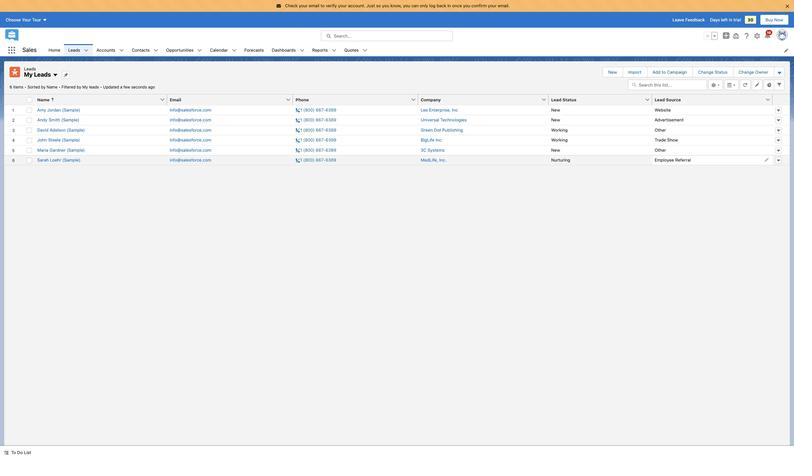 Task type: describe. For each thing, give the bounding box(es) containing it.
choose your tour button
[[5, 14, 47, 25]]

(sample) for andy smith (sample)
[[61, 117, 79, 123]]

change for change owner
[[739, 70, 754, 75]]

contacts
[[132, 47, 150, 53]]

sarah
[[37, 158, 49, 163]]

list containing home
[[45, 44, 794, 56]]

2 you from the left
[[403, 3, 410, 8]]

change status button
[[693, 67, 733, 77]]

do
[[17, 450, 23, 456]]

andy smith (sample)
[[37, 117, 79, 123]]

show
[[667, 137, 678, 143]]

publishing
[[442, 127, 463, 133]]

choose
[[6, 17, 21, 22]]

add
[[653, 70, 661, 75]]

email button
[[167, 94, 286, 105]]

lead status button
[[549, 94, 645, 105]]

text default image for dashboards
[[300, 48, 304, 53]]

check
[[285, 3, 298, 8]]

click to dial disabled image for lee
[[296, 107, 336, 113]]

text default image for quotes
[[363, 48, 367, 53]]

change for change status
[[698, 70, 714, 75]]

action image
[[773, 94, 790, 105]]

phone element
[[293, 94, 422, 105]]

lead source element
[[652, 94, 777, 105]]

leave
[[673, 17, 684, 22]]

1 by from the left
[[41, 85, 46, 89]]

know,
[[390, 3, 402, 8]]

maria gardner (sample) link
[[37, 147, 85, 154]]

accounts
[[97, 47, 115, 53]]

david adelson (sample) link
[[37, 127, 85, 133]]

email
[[309, 3, 319, 8]]

click to dial disabled image for green
[[296, 127, 336, 133]]

(sample) for sarah loehr (sample)
[[62, 158, 80, 163]]

forecasts
[[244, 47, 264, 53]]

1 vertical spatial in
[[729, 17, 732, 22]]

my leads status
[[10, 85, 103, 89]]

search... button
[[321, 30, 453, 41]]

10
[[767, 30, 771, 34]]

gardner
[[49, 147, 66, 153]]

import
[[628, 70, 641, 75]]

my leads grid
[[4, 94, 790, 166]]

lead source button
[[652, 94, 766, 105]]

inc. for biglife inc.
[[436, 137, 443, 143]]

other for working
[[655, 127, 666, 133]]

3 you from the left
[[463, 3, 470, 8]]

calendar link
[[206, 44, 232, 56]]

so
[[376, 3, 381, 8]]

andy smith (sample) link
[[37, 117, 79, 123]]

confirm
[[472, 3, 487, 8]]

choose your tour
[[6, 17, 41, 22]]

reports link
[[308, 44, 332, 56]]

info@salesforce.com link for david adelson (sample)
[[170, 127, 211, 133]]

employee referral
[[655, 158, 691, 163]]

item number image
[[4, 94, 24, 105]]

my leads
[[24, 71, 51, 78]]

trade
[[655, 137, 666, 143]]

info@salesforce.com for john steele (sample)
[[170, 137, 211, 143]]

2 by from the left
[[77, 85, 81, 89]]

click to dial disabled image for universal
[[296, 117, 336, 123]]

buy now
[[766, 17, 783, 22]]

info@salesforce.com link for sarah loehr (sample)
[[170, 157, 211, 164]]

log
[[429, 3, 436, 8]]

text default image for contacts
[[154, 48, 158, 53]]

check your email to verify your account. just so you know, you can only log back in once you confirm your email.
[[285, 3, 510, 8]]

steele
[[48, 137, 61, 143]]

status for lead status
[[563, 97, 577, 102]]

change owner
[[739, 70, 768, 75]]

new for other
[[551, 147, 560, 153]]

ago
[[148, 85, 155, 89]]

systems
[[428, 147, 445, 153]]

seconds
[[131, 85, 147, 89]]

reports
[[312, 47, 328, 53]]

text default image for opportunities
[[197, 48, 202, 53]]

accounts link
[[93, 44, 119, 56]]

info@salesforce.com for david adelson (sample)
[[170, 127, 211, 133]]

days left in trial
[[710, 17, 741, 22]]

leads list item
[[64, 44, 93, 56]]

universal
[[421, 117, 439, 123]]

home link
[[45, 44, 64, 56]]

2 your from the left
[[338, 3, 347, 8]]

dashboards list item
[[268, 44, 308, 56]]

to inside add to campaign button
[[662, 70, 666, 75]]

john steele (sample) link
[[37, 137, 80, 144]]

green dot publishing link
[[421, 127, 463, 133]]

text default image for leads
[[84, 48, 89, 53]]

lead for lead status
[[551, 97, 562, 102]]

john steele (sample)
[[37, 137, 80, 143]]

jordan
[[47, 107, 61, 113]]

medlife, inc.
[[421, 158, 446, 163]]

lee enterprise, inc
[[421, 107, 458, 113]]

working for other
[[551, 127, 568, 133]]

sales
[[22, 47, 37, 53]]

3c systems link
[[421, 147, 445, 154]]

30
[[748, 17, 753, 22]]

days
[[710, 17, 720, 22]]

david adelson (sample)
[[37, 127, 85, 133]]

green
[[421, 127, 433, 133]]

info@salesforce.com link for maria gardner (sample)
[[170, 147, 211, 154]]

action element
[[773, 94, 790, 105]]

campaign
[[667, 70, 687, 75]]

name button
[[35, 94, 160, 105]]

smith
[[49, 117, 60, 123]]

sorted
[[27, 85, 40, 89]]

working for trade show
[[551, 137, 568, 143]]

change owner button
[[734, 67, 774, 77]]

3c systems
[[421, 147, 445, 153]]

andy
[[37, 117, 47, 123]]

trade show
[[655, 137, 678, 143]]

search...
[[334, 33, 351, 38]]

0 vertical spatial name
[[47, 85, 57, 89]]

enterprise,
[[429, 107, 451, 113]]

amy
[[37, 107, 46, 113]]

accounts list item
[[93, 44, 128, 56]]

items
[[13, 85, 23, 89]]

left
[[721, 17, 728, 22]]

text default image for reports
[[332, 48, 336, 53]]

a
[[120, 85, 122, 89]]

amy jordan (sample)
[[37, 107, 80, 113]]

info@salesforce.com link for amy jordan (sample)
[[170, 107, 211, 113]]

david
[[37, 127, 49, 133]]

once
[[452, 3, 462, 8]]

biglife inc. link
[[421, 137, 443, 144]]

buy now button
[[760, 14, 789, 25]]

few
[[124, 85, 130, 89]]



Task type: locate. For each thing, give the bounding box(es) containing it.
0 horizontal spatial lead
[[551, 97, 562, 102]]

1 click to dial disabled image from the top
[[296, 107, 336, 113]]

change up lead source button
[[698, 70, 714, 75]]

list
[[24, 450, 31, 456]]

1 lead from the left
[[551, 97, 562, 102]]

1 vertical spatial status
[[563, 97, 577, 102]]

to do list
[[11, 450, 31, 456]]

add to campaign button
[[647, 67, 692, 77]]

tour
[[32, 17, 41, 22]]

sarah loehr (sample)
[[37, 158, 80, 163]]

• right leads
[[100, 85, 102, 89]]

2 info@salesforce.com link from the top
[[170, 117, 211, 123]]

0 horizontal spatial status
[[563, 97, 577, 102]]

0 horizontal spatial in
[[447, 3, 451, 8]]

to right "email"
[[321, 3, 325, 8]]

feedback
[[685, 17, 705, 22]]

2 info@salesforce.com from the top
[[170, 117, 211, 123]]

info@salesforce.com for maria gardner (sample)
[[170, 147, 211, 153]]

referral
[[675, 158, 691, 163]]

0 vertical spatial status
[[715, 70, 728, 75]]

cell
[[24, 94, 35, 105]]

1 vertical spatial other
[[655, 147, 666, 153]]

1 vertical spatial working
[[551, 137, 568, 143]]

2 horizontal spatial your
[[488, 3, 497, 8]]

(sample) right gardner
[[67, 147, 85, 153]]

opportunities
[[166, 47, 194, 53]]

2 horizontal spatial you
[[463, 3, 470, 8]]

can
[[411, 3, 419, 8]]

2 lead from the left
[[655, 97, 665, 102]]

opportunities list item
[[162, 44, 206, 56]]

• left 'filtered'
[[59, 85, 60, 89]]

1 horizontal spatial to
[[662, 70, 666, 75]]

to
[[321, 3, 325, 8], [662, 70, 666, 75]]

text default image for accounts
[[119, 48, 124, 53]]

leads link
[[64, 44, 84, 56]]

inc. down systems
[[439, 158, 446, 163]]

adelson
[[50, 127, 66, 133]]

1 • from the left
[[24, 85, 26, 89]]

4 info@salesforce.com link from the top
[[170, 137, 211, 144]]

new inside button
[[608, 70, 617, 75]]

maria gardner (sample)
[[37, 147, 85, 153]]

in
[[447, 3, 451, 8], [729, 17, 732, 22]]

1 other from the top
[[655, 127, 666, 133]]

1 vertical spatial inc.
[[439, 158, 446, 163]]

text default image left accounts link
[[84, 48, 89, 53]]

source
[[666, 97, 681, 102]]

lead for lead source
[[655, 97, 665, 102]]

dashboards
[[272, 47, 296, 53]]

text default image inside accounts 'list item'
[[119, 48, 124, 53]]

add to campaign
[[653, 70, 687, 75]]

name
[[47, 85, 57, 89], [37, 97, 50, 102]]

my leads|leads|list view element
[[4, 61, 790, 447]]

verify
[[326, 3, 337, 8]]

text default image right quotes at the top left
[[363, 48, 367, 53]]

text default image inside calendar list item
[[232, 48, 236, 53]]

text default image right the contacts on the top left of the page
[[154, 48, 158, 53]]

click to dial disabled image for medlife,
[[296, 157, 336, 164]]

text default image
[[119, 48, 124, 53], [232, 48, 236, 53], [300, 48, 304, 53], [4, 451, 9, 456]]

inc. down green dot publishing link
[[436, 137, 443, 143]]

(sample) down david adelson (sample) link
[[62, 137, 80, 143]]

leads inside "list item"
[[68, 47, 80, 53]]

you right so
[[382, 3, 389, 8]]

to
[[11, 450, 16, 456]]

click to dial disabled image
[[296, 107, 336, 113], [296, 117, 336, 123], [296, 127, 336, 133], [296, 137, 336, 144], [296, 147, 336, 154], [296, 157, 336, 164]]

list
[[45, 44, 794, 56]]

working
[[551, 127, 568, 133], [551, 137, 568, 143]]

0 horizontal spatial change
[[698, 70, 714, 75]]

(sample) for john steele (sample)
[[62, 137, 80, 143]]

3 • from the left
[[100, 85, 102, 89]]

(sample) right adelson at the top of the page
[[67, 127, 85, 133]]

quotes link
[[340, 44, 363, 56]]

2 horizontal spatial •
[[100, 85, 102, 89]]

leave feedback link
[[673, 17, 705, 22]]

text default image left calendar link
[[197, 48, 202, 53]]

you left can
[[403, 3, 410, 8]]

medlife,
[[421, 158, 438, 163]]

updated
[[103, 85, 119, 89]]

your left "email"
[[299, 3, 308, 8]]

text default image inside leads "list item"
[[84, 48, 89, 53]]

change left owner at the right top of the page
[[739, 70, 754, 75]]

medlife, inc. link
[[421, 157, 446, 164]]

you
[[382, 3, 389, 8], [403, 3, 410, 8], [463, 3, 470, 8]]

other for new
[[655, 147, 666, 153]]

forecasts link
[[240, 44, 268, 56]]

amy jordan (sample) link
[[37, 107, 80, 113]]

10 button
[[764, 30, 772, 40]]

0 vertical spatial to
[[321, 3, 325, 8]]

text default image right accounts
[[119, 48, 124, 53]]

info@salesforce.com link
[[170, 107, 211, 113], [170, 117, 211, 123], [170, 127, 211, 133], [170, 137, 211, 144], [170, 147, 211, 154], [170, 157, 211, 164]]

green dot publishing
[[421, 127, 463, 133]]

name element
[[35, 94, 171, 105]]

text default image right reports
[[332, 48, 336, 53]]

0 vertical spatial in
[[447, 3, 451, 8]]

info@salesforce.com for amy jordan (sample)
[[170, 107, 211, 113]]

6 click to dial disabled image from the top
[[296, 157, 336, 164]]

(sample) up david adelson (sample)
[[61, 117, 79, 123]]

6 items • sorted by name • filtered by my leads • updated a few seconds ago
[[10, 85, 155, 89]]

(sample) down maria gardner (sample) link in the left top of the page
[[62, 158, 80, 163]]

group
[[704, 32, 718, 40]]

name up the amy
[[37, 97, 50, 102]]

0 horizontal spatial by
[[41, 85, 46, 89]]

leads
[[89, 85, 99, 89]]

• right items on the left of page
[[24, 85, 26, 89]]

maria
[[37, 147, 48, 153]]

text default image left to at the left of the page
[[4, 451, 9, 456]]

info@salesforce.com for sarah loehr (sample)
[[170, 158, 211, 163]]

1 vertical spatial name
[[37, 97, 50, 102]]

1 horizontal spatial in
[[729, 17, 732, 22]]

account.
[[348, 3, 365, 8]]

to right add
[[662, 70, 666, 75]]

info@salesforce.com
[[170, 107, 211, 113], [170, 117, 211, 123], [170, 127, 211, 133], [170, 137, 211, 143], [170, 147, 211, 153], [170, 158, 211, 163]]

email.
[[498, 3, 510, 8]]

my
[[24, 71, 33, 78], [82, 85, 88, 89]]

new for website
[[551, 107, 560, 113]]

0 horizontal spatial my
[[24, 71, 33, 78]]

1 your from the left
[[299, 3, 308, 8]]

0 vertical spatial inc.
[[436, 137, 443, 143]]

other
[[655, 127, 666, 133], [655, 147, 666, 153]]

text default image for calendar
[[232, 48, 236, 53]]

lead source
[[655, 97, 681, 102]]

item number element
[[4, 94, 24, 105]]

change status
[[698, 70, 728, 75]]

text default image up my leads status
[[53, 73, 58, 78]]

nurturing
[[551, 158, 570, 163]]

info@salesforce.com link for john steele (sample)
[[170, 137, 211, 144]]

company element
[[418, 94, 553, 105]]

company
[[421, 97, 441, 102]]

None search field
[[628, 80, 707, 90]]

3 click to dial disabled image from the top
[[296, 127, 336, 133]]

5 click to dial disabled image from the top
[[296, 147, 336, 154]]

click to dial disabled image for 3c
[[296, 147, 336, 154]]

change
[[698, 70, 714, 75], [739, 70, 754, 75]]

your right the verify
[[338, 3, 347, 8]]

status inside my leads grid
[[563, 97, 577, 102]]

text default image left reports link
[[300, 48, 304, 53]]

2 other from the top
[[655, 147, 666, 153]]

inc. for medlife, inc.
[[439, 158, 446, 163]]

biglife
[[421, 137, 435, 143]]

2 click to dial disabled image from the top
[[296, 117, 336, 123]]

dashboards link
[[268, 44, 300, 56]]

status for change status
[[715, 70, 728, 75]]

quotes list item
[[340, 44, 371, 56]]

(sample) for maria gardner (sample)
[[67, 147, 85, 153]]

name inside "name" button
[[37, 97, 50, 102]]

0 horizontal spatial to
[[321, 3, 325, 8]]

text default image inside quotes list item
[[363, 48, 367, 53]]

in right left
[[729, 17, 732, 22]]

phone
[[296, 97, 309, 102]]

1 horizontal spatial status
[[715, 70, 728, 75]]

to do list button
[[0, 447, 35, 460]]

1 you from the left
[[382, 3, 389, 8]]

(sample) inside "link"
[[62, 107, 80, 113]]

filtered
[[62, 85, 76, 89]]

cell inside my leads grid
[[24, 94, 35, 105]]

you right once
[[463, 3, 470, 8]]

1 info@salesforce.com from the top
[[170, 107, 211, 113]]

trial
[[734, 17, 741, 22]]

company button
[[418, 94, 541, 105]]

2 • from the left
[[59, 85, 60, 89]]

1 vertical spatial to
[[662, 70, 666, 75]]

(sample) for amy jordan (sample)
[[62, 107, 80, 113]]

technologies
[[440, 117, 467, 123]]

other up trade
[[655, 127, 666, 133]]

inc.
[[436, 137, 443, 143], [439, 158, 446, 163]]

3 info@salesforce.com from the top
[[170, 127, 211, 133]]

0 horizontal spatial •
[[24, 85, 26, 89]]

6 info@salesforce.com from the top
[[170, 158, 211, 163]]

contacts link
[[128, 44, 154, 56]]

status
[[715, 70, 728, 75], [563, 97, 577, 102]]

new
[[608, 70, 617, 75], [551, 107, 560, 113], [551, 117, 560, 123], [551, 147, 560, 153]]

(sample) up andy smith (sample)
[[62, 107, 80, 113]]

Search My Leads list view. search field
[[628, 80, 707, 90]]

my up sorted
[[24, 71, 33, 78]]

now
[[774, 17, 783, 22]]

buy
[[766, 17, 773, 22]]

0 horizontal spatial your
[[299, 3, 308, 8]]

(sample) for david adelson (sample)
[[67, 127, 85, 133]]

5 info@salesforce.com from the top
[[170, 147, 211, 153]]

my left leads
[[82, 85, 88, 89]]

lead status element
[[549, 94, 656, 105]]

calendar list item
[[206, 44, 240, 56]]

1 horizontal spatial by
[[77, 85, 81, 89]]

1 change from the left
[[698, 70, 714, 75]]

reports list item
[[308, 44, 340, 56]]

4 click to dial disabled image from the top
[[296, 137, 336, 144]]

email element
[[167, 94, 297, 105]]

calendar
[[210, 47, 228, 53]]

other down trade
[[655, 147, 666, 153]]

text default image inside contacts list item
[[154, 48, 158, 53]]

info@salesforce.com link for andy smith (sample)
[[170, 117, 211, 123]]

1 info@salesforce.com link from the top
[[170, 107, 211, 113]]

click to dial disabled image for biglife
[[296, 137, 336, 144]]

text default image inside 'my leads|leads|list view' element
[[53, 73, 58, 78]]

1 horizontal spatial lead
[[655, 97, 665, 102]]

text default image right calendar at the top of the page
[[232, 48, 236, 53]]

your
[[22, 17, 31, 22]]

3 info@salesforce.com link from the top
[[170, 127, 211, 133]]

name left 'filtered'
[[47, 85, 57, 89]]

new button
[[603, 67, 622, 77]]

text default image
[[84, 48, 89, 53], [154, 48, 158, 53], [197, 48, 202, 53], [332, 48, 336, 53], [363, 48, 367, 53], [53, 73, 58, 78]]

new for advertisement
[[551, 117, 560, 123]]

info@salesforce.com for andy smith (sample)
[[170, 117, 211, 123]]

by right sorted
[[41, 85, 46, 89]]

leave feedback
[[673, 17, 705, 22]]

1 horizontal spatial my
[[82, 85, 88, 89]]

quotes
[[344, 47, 359, 53]]

3 your from the left
[[488, 3, 497, 8]]

5 info@salesforce.com link from the top
[[170, 147, 211, 154]]

text default image inside opportunities list item
[[197, 48, 202, 53]]

only
[[420, 3, 428, 8]]

your left email.
[[488, 3, 497, 8]]

1 horizontal spatial you
[[403, 3, 410, 8]]

1 horizontal spatial •
[[59, 85, 60, 89]]

2 working from the top
[[551, 137, 568, 143]]

by right 'filtered'
[[77, 85, 81, 89]]

0 vertical spatial working
[[551, 127, 568, 133]]

1 vertical spatial my
[[82, 85, 88, 89]]

1 working from the top
[[551, 127, 568, 133]]

0 horizontal spatial you
[[382, 3, 389, 8]]

3c
[[421, 147, 427, 153]]

text default image inside dashboards list item
[[300, 48, 304, 53]]

(sample) inside 'link'
[[61, 117, 79, 123]]

1 horizontal spatial change
[[739, 70, 754, 75]]

2 change from the left
[[739, 70, 754, 75]]

0 vertical spatial other
[[655, 127, 666, 133]]

email
[[170, 97, 181, 102]]

1 horizontal spatial your
[[338, 3, 347, 8]]

0 vertical spatial my
[[24, 71, 33, 78]]

•
[[24, 85, 26, 89], [59, 85, 60, 89], [100, 85, 102, 89]]

in right the back
[[447, 3, 451, 8]]

contacts list item
[[128, 44, 162, 56]]

lead status
[[551, 97, 577, 102]]

opportunities link
[[162, 44, 197, 56]]

text default image inside the to do list button
[[4, 451, 9, 456]]

6 info@salesforce.com link from the top
[[170, 157, 211, 164]]

back
[[437, 3, 446, 8]]

4 info@salesforce.com from the top
[[170, 137, 211, 143]]

text default image inside reports list item
[[332, 48, 336, 53]]



Task type: vqa. For each thing, say whether or not it's contained in the screenshot.


